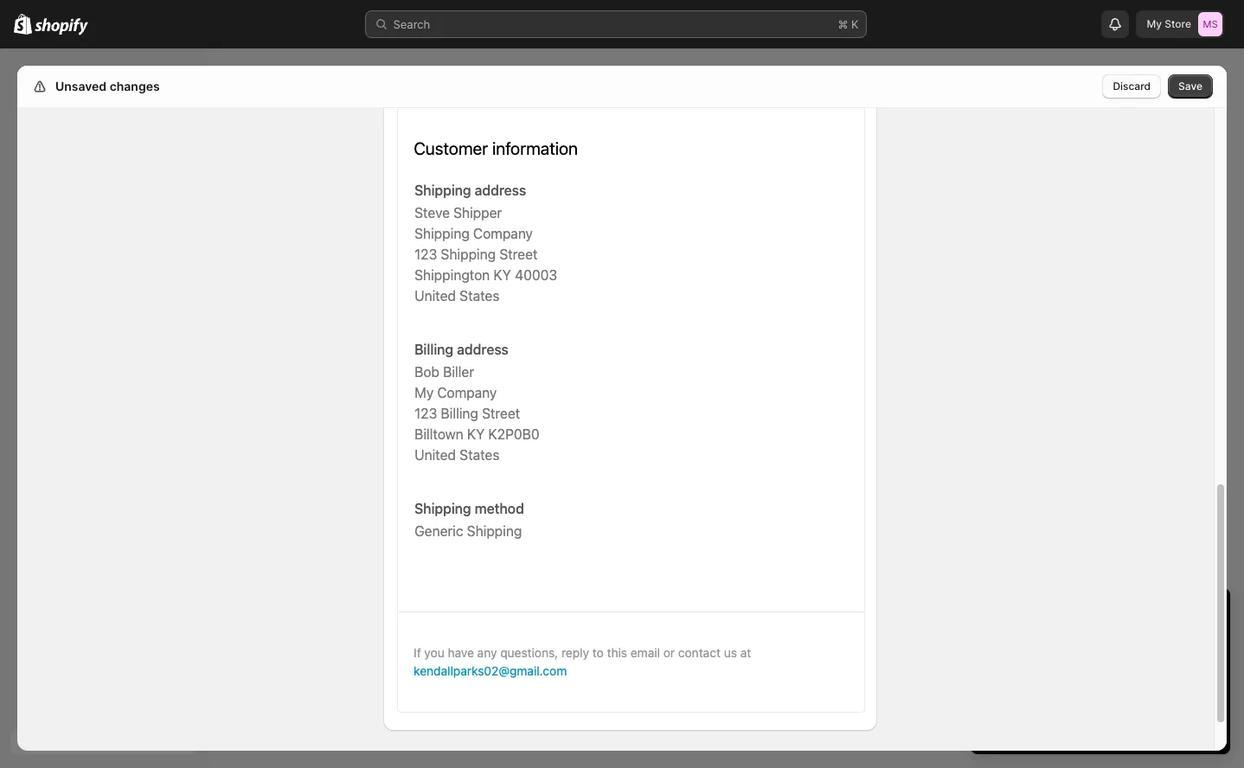 Task type: describe. For each thing, give the bounding box(es) containing it.
changes
[[110, 79, 160, 93]]

settings
[[52, 79, 101, 93]]

unsaved changes
[[55, 79, 160, 93]]

discard
[[1114, 80, 1151, 93]]

search
[[393, 17, 430, 31]]

k
[[852, 17, 859, 31]]

settings dialog
[[17, 0, 1227, 751]]

discard button
[[1103, 74, 1162, 99]]

my
[[1147, 17, 1163, 30]]

⌘
[[838, 17, 849, 31]]

save
[[1179, 80, 1203, 93]]

my store
[[1147, 17, 1192, 30]]



Task type: locate. For each thing, give the bounding box(es) containing it.
3 days left in your trial element
[[971, 634, 1231, 755]]

unsaved
[[55, 79, 107, 93]]

my store image
[[1199, 12, 1223, 36]]

0 horizontal spatial shopify image
[[14, 14, 32, 35]]

save button
[[1169, 74, 1214, 99]]

dialog
[[1234, 66, 1245, 751]]

store
[[1165, 17, 1192, 30]]

shopify image
[[14, 14, 32, 35], [35, 18, 88, 35]]

1 horizontal spatial shopify image
[[35, 18, 88, 35]]

⌘ k
[[838, 17, 859, 31]]



Task type: vqa. For each thing, say whether or not it's contained in the screenshot.
My Store
yes



